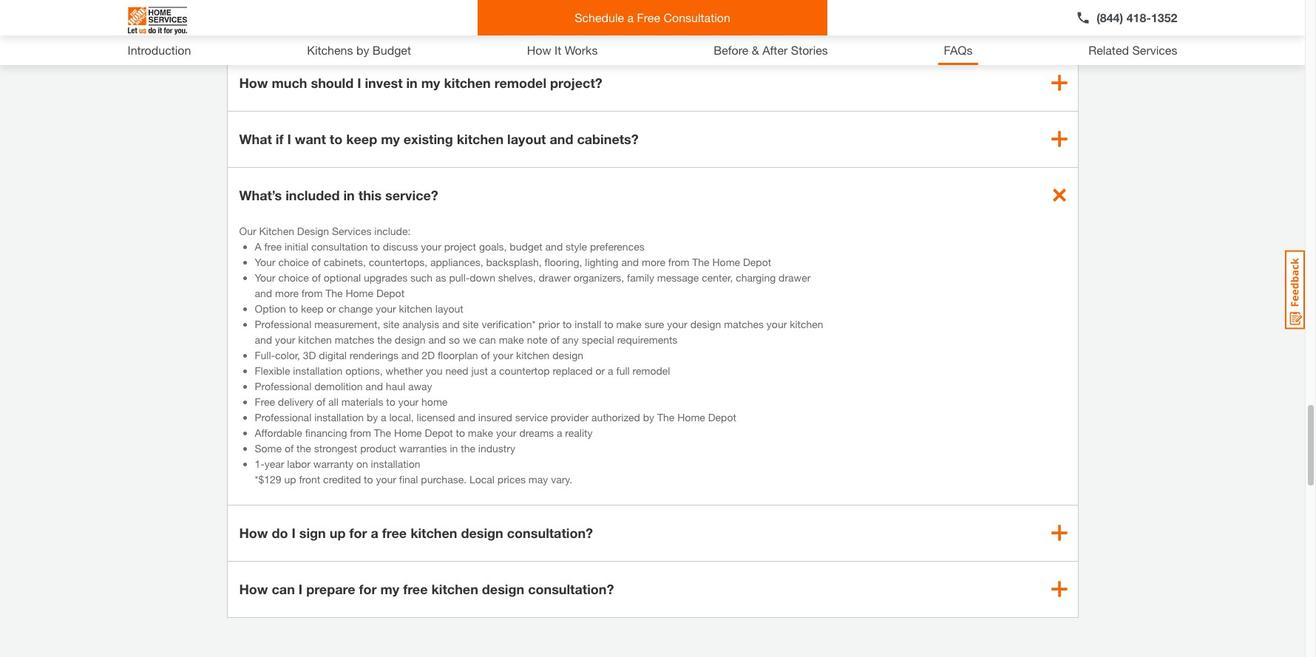 Task type: describe. For each thing, give the bounding box(es) containing it.
0 vertical spatial installation
[[293, 364, 343, 377]]

need
[[445, 364, 468, 377]]

how for how can i prepare for my free kitchen design consultation?
[[239, 581, 268, 597]]

0 vertical spatial keep
[[346, 131, 377, 147]]

style
[[566, 240, 587, 253]]

0 vertical spatial consultation?
[[507, 525, 593, 541]]

project
[[444, 240, 476, 253]]

0 horizontal spatial from
[[302, 287, 323, 299]]

0 horizontal spatial the
[[297, 442, 311, 454]]

kitchen for kitchen remodel guarantee
[[776, 24, 824, 40]]

backsplash,
[[486, 256, 542, 268]]

services inside our kitchen design services include: a free initial consultation to discuss your project goals, budget and style preferences your choice of cabinets, countertops, appliances, backsplash, flooring, lighting and more from the home depot your choice of optional upgrades such as pull-down shelves, drawer organizers, family message center, charging drawer and more from the home depot option to keep or change your kitchen layout professional measurement, site analysis and site verification* prior to install to make sure your design matches your kitchen and your kitchen matches the design and so we can make note of any special requirements full-color, 3d digital renderings and 2d floorplan of your kitchen design flexible installation options, whether you need just a countertop replaced or a full remodel professional demolition and haul away free delivery of all materials to your home professional installation by a local, licensed and insured service provider authorized by the home depot affordable financing from the home depot to make your dreams a reality some of the strongest product warranties in the industry 1-year labor warranty on installation *$129 up front credited to your final purchase. local prices may vary.
[[332, 225, 371, 237]]

schedule a free consultation
[[575, 10, 730, 24]]

kitchen remodel guarantee
[[776, 24, 955, 40]]

can inside our kitchen design services include: a free initial consultation to discuss your project goals, budget and style preferences your choice of cabinets, countertops, appliances, backsplash, flooring, lighting and more from the home depot your choice of optional upgrades such as pull-down shelves, drawer organizers, family message center, charging drawer and more from the home depot option to keep or change your kitchen layout professional measurement, site analysis and site verification* prior to install to make sure your design matches your kitchen and your kitchen matches the design and so we can make note of any special requirements full-color, 3d digital renderings and 2d floorplan of your kitchen design flexible installation options, whether you need just a countertop replaced or a full remodel professional demolition and haul away free delivery of all materials to your home professional installation by a local, licensed and insured service provider authorized by the home depot affordable financing from the home depot to make your dreams a reality some of the strongest product warranties in the industry 1-year labor warranty on installation *$129 up front credited to your final purchase. local prices may vary.
[[479, 333, 496, 346]]

full
[[616, 364, 630, 377]]

remodel inside our kitchen design services include: a free initial consultation to discuss your project goals, budget and style preferences your choice of cabinets, countertops, appliances, backsplash, flooring, lighting and more from the home depot your choice of optional upgrades such as pull-down shelves, drawer organizers, family message center, charging drawer and more from the home depot option to keep or change your kitchen layout professional measurement, site analysis and site verification* prior to install to make sure your design matches your kitchen and your kitchen matches the design and so we can make note of any special requirements full-color, 3d digital renderings and 2d floorplan of your kitchen design flexible installation options, whether you need just a countertop replaced or a full remodel professional demolition and haul away free delivery of all materials to your home professional installation by a local, licensed and insured service provider authorized by the home depot affordable financing from the home depot to make your dreams a reality some of the strongest product warranties in the industry 1-year labor warranty on installation *$129 up front credited to your final purchase. local prices may vary.
[[633, 364, 670, 377]]

year
[[264, 457, 284, 470]]

initial
[[285, 240, 308, 253]]

cabinets?
[[577, 131, 639, 147]]

related
[[1088, 43, 1129, 57]]

do
[[272, 525, 288, 541]]

0 vertical spatial or
[[326, 302, 336, 315]]

2 vertical spatial installation
[[371, 457, 420, 470]]

your up local,
[[398, 395, 419, 408]]

2d
[[422, 349, 435, 361]]

your up 'color,'
[[275, 333, 295, 346]]

related services
[[1088, 43, 1177, 57]]

full-
[[255, 349, 275, 361]]

kitchens
[[307, 43, 353, 57]]

1 horizontal spatial in
[[406, 74, 418, 91]]

1 site from the left
[[383, 318, 399, 330]]

flooring,
[[545, 256, 582, 268]]

keep inside our kitchen design services include: a free initial consultation to discuss your project goals, budget and style preferences your choice of cabinets, countertops, appliances, backsplash, flooring, lighting and more from the home depot your choice of optional upgrades such as pull-down shelves, drawer organizers, family message center, charging drawer and more from the home depot option to keep or change your kitchen layout professional measurement, site analysis and site verification* prior to install to make sure your design matches your kitchen and your kitchen matches the design and so we can make note of any special requirements full-color, 3d digital renderings and 2d floorplan of your kitchen design flexible installation options, whether you need just a countertop replaced or a full remodel professional demolition and haul away free delivery of all materials to your home professional installation by a local, licensed and insured service provider authorized by the home depot affordable financing from the home depot to make your dreams a reality some of the strongest product warranties in the industry 1-year labor warranty on installation *$129 up front credited to your final purchase. local prices may vary.
[[301, 302, 324, 315]]

1 horizontal spatial the
[[377, 333, 392, 346]]

we
[[463, 333, 476, 346]]

*$129
[[255, 473, 281, 486]]

industry
[[478, 442, 515, 454]]

my for kitchen
[[421, 74, 440, 91]]

renderings
[[350, 349, 399, 361]]

of up 'labor'
[[285, 442, 294, 454]]

what's
[[239, 187, 282, 203]]

insured
[[478, 411, 512, 423]]

2 horizontal spatial the
[[461, 442, 475, 454]]

kitchens by budget
[[307, 43, 411, 57]]

3 professional from the top
[[255, 411, 311, 423]]

analysis
[[402, 318, 439, 330]]

how for how much should i invest in my kitchen remodel project?
[[239, 74, 268, 91]]

(844) 418-1352 link
[[1076, 9, 1177, 27]]

invest
[[365, 74, 403, 91]]

in inside our kitchen design services include: a free initial consultation to discuss your project goals, budget and style preferences your choice of cabinets, countertops, appliances, backsplash, flooring, lighting and more from the home depot your choice of optional upgrades such as pull-down shelves, drawer organizers, family message center, charging drawer and more from the home depot option to keep or change your kitchen layout professional measurement, site analysis and site verification* prior to install to make sure your design matches your kitchen and your kitchen matches the design and so we can make note of any special requirements full-color, 3d digital renderings and 2d floorplan of your kitchen design flexible installation options, whether you need just a countertop replaced or a full remodel professional demolition and haul away free delivery of all materials to your home professional installation by a local, licensed and insured service provider authorized by the home depot affordable financing from the home depot to make your dreams a reality some of the strongest product warranties in the industry 1-year labor warranty on installation *$129 up front credited to your final purchase. local prices may vary.
[[450, 442, 458, 454]]

after
[[762, 43, 788, 57]]

authorized
[[592, 411, 640, 423]]

1 horizontal spatial more
[[642, 256, 665, 268]]

final
[[399, 473, 418, 486]]

of left all
[[316, 395, 325, 408]]

of down consultation
[[312, 256, 321, 268]]

1 horizontal spatial make
[[499, 333, 524, 346]]

affordable
[[255, 426, 302, 439]]

project?
[[550, 74, 602, 91]]

flexible
[[255, 364, 290, 377]]

by right authorized at the left bottom of page
[[643, 411, 654, 423]]

of up just
[[481, 349, 490, 361]]

free inside our kitchen design services include: a free initial consultation to discuss your project goals, budget and style preferences your choice of cabinets, countertops, appliances, backsplash, flooring, lighting and more from the home depot your choice of optional upgrades such as pull-down shelves, drawer organizers, family message center, charging drawer and more from the home depot option to keep or change your kitchen layout professional measurement, site analysis and site verification* prior to install to make sure your design matches your kitchen and your kitchen matches the design and so we can make note of any special requirements full-color, 3d digital renderings and 2d floorplan of your kitchen design flexible installation options, whether you need just a countertop replaced or a full remodel professional demolition and haul away free delivery of all materials to your home professional installation by a local, licensed and insured service provider authorized by the home depot affordable financing from the home depot to make your dreams a reality some of the strongest product warranties in the industry 1-year labor warranty on installation *$129 up front credited to your final purchase. local prices may vary.
[[255, 395, 275, 408]]

purchase.
[[421, 473, 467, 486]]

some
[[255, 442, 282, 454]]

a right just
[[491, 364, 496, 377]]

418-
[[1127, 10, 1151, 24]]

budget
[[510, 240, 542, 253]]

how can i prepare for my free kitchen design consultation?
[[239, 581, 614, 597]]

include:
[[374, 225, 411, 237]]

how it works
[[527, 43, 598, 57]]

1 your from the top
[[255, 256, 275, 268]]

by down materials on the left bottom of page
[[367, 411, 378, 423]]

consultation
[[311, 240, 368, 253]]

may
[[529, 473, 548, 486]]

cabinets,
[[324, 256, 366, 268]]

i for sign
[[292, 525, 296, 541]]

materials
[[341, 395, 383, 408]]

kitchen inside our kitchen design services include: a free initial consultation to discuss your project goals, budget and style preferences your choice of cabinets, countertops, appliances, backsplash, flooring, lighting and more from the home depot your choice of optional upgrades such as pull-down shelves, drawer organizers, family message center, charging drawer and more from the home depot option to keep or change your kitchen layout professional measurement, site analysis and site verification* prior to install to make sure your design matches your kitchen and your kitchen matches the design and so we can make note of any special requirements full-color, 3d digital renderings and 2d floorplan of your kitchen design flexible installation options, whether you need just a countertop replaced or a full remodel professional demolition and haul away free delivery of all materials to your home professional installation by a local, licensed and insured service provider authorized by the home depot affordable financing from the home depot to make your dreams a reality some of the strongest product warranties in the industry 1-year labor warranty on installation *$129 up front credited to your final purchase. local prices may vary.
[[259, 225, 294, 237]]

design
[[297, 225, 329, 237]]

1 vertical spatial up
[[330, 525, 346, 541]]

0 horizontal spatial can
[[272, 581, 295, 597]]

charging
[[736, 271, 776, 284]]

the down optional
[[325, 287, 343, 299]]

special
[[582, 333, 614, 346]]

1-
[[255, 457, 265, 470]]

change
[[339, 302, 373, 315]]

how do i sign up for a free kitchen design consultation?
[[239, 525, 593, 541]]

(844) 418-1352
[[1097, 10, 1177, 24]]

1 professional from the top
[[255, 318, 311, 330]]

1 vertical spatial matches
[[335, 333, 374, 346]]

1 vertical spatial or
[[596, 364, 605, 377]]

feedback link image
[[1285, 250, 1305, 330]]

i left invest
[[357, 74, 361, 91]]

kitchen for kitchen planning tips & info
[[350, 24, 399, 40]]

your down charging
[[767, 318, 787, 330]]

2 choice from the top
[[278, 271, 309, 284]]

floorplan
[[438, 349, 478, 361]]

what's included in this service?
[[239, 187, 438, 203]]

and up so
[[442, 318, 460, 330]]

countertops,
[[369, 256, 427, 268]]

preferences
[[590, 240, 644, 253]]

on
[[356, 457, 368, 470]]

0 vertical spatial for
[[349, 525, 367, 541]]

i for want
[[287, 131, 291, 147]]

2 your from the top
[[255, 271, 275, 284]]

family
[[627, 271, 654, 284]]

verification*
[[482, 318, 536, 330]]

lighting
[[585, 256, 619, 268]]

goals,
[[479, 240, 507, 253]]

haul
[[386, 380, 405, 392]]

introduction
[[128, 43, 191, 57]]

and left so
[[428, 333, 446, 346]]

faqs
[[944, 43, 973, 57]]

my for existing
[[381, 131, 400, 147]]

0 horizontal spatial in
[[343, 187, 355, 203]]

labor
[[287, 457, 311, 470]]

should
[[311, 74, 354, 91]]

consultation
[[664, 10, 730, 24]]

before
[[714, 43, 748, 57]]

credited
[[323, 473, 361, 486]]

your right "sure"
[[667, 318, 687, 330]]

sign
[[299, 525, 326, 541]]

and down options,
[[366, 380, 383, 392]]

your left 'project'
[[421, 240, 441, 253]]

service
[[515, 411, 548, 423]]



Task type: vqa. For each thing, say whether or not it's contained in the screenshot.
the created for October 7, 2023
no



Task type: locate. For each thing, give the bounding box(es) containing it.
0 vertical spatial in
[[406, 74, 418, 91]]

0 horizontal spatial more
[[275, 287, 299, 299]]

reality
[[565, 426, 593, 439]]

0 vertical spatial free
[[637, 10, 660, 24]]

0 horizontal spatial &
[[492, 24, 501, 40]]

info
[[505, 24, 529, 40]]

1 vertical spatial more
[[275, 287, 299, 299]]

2 horizontal spatial from
[[668, 256, 689, 268]]

your left final
[[376, 473, 396, 486]]

can left prepare
[[272, 581, 295, 597]]

i right do on the left of page
[[292, 525, 296, 541]]

kitchen up a
[[259, 225, 294, 237]]

much
[[272, 74, 307, 91]]

1 vertical spatial make
[[499, 333, 524, 346]]

1 vertical spatial my
[[381, 131, 400, 147]]

services down 1352
[[1132, 43, 1177, 57]]

2 horizontal spatial make
[[616, 318, 642, 330]]

included
[[286, 187, 340, 203]]

0 horizontal spatial remodel
[[494, 74, 546, 91]]

before & after stories
[[714, 43, 828, 57]]

1352
[[1151, 10, 1177, 24]]

1 vertical spatial for
[[359, 581, 377, 597]]

up down 'labor'
[[284, 473, 296, 486]]

and up family
[[621, 256, 639, 268]]

do it for you logo image
[[128, 1, 187, 41]]

1 vertical spatial your
[[255, 271, 275, 284]]

warranty
[[313, 457, 353, 470]]

more up option
[[275, 287, 299, 299]]

0 vertical spatial your
[[255, 256, 275, 268]]

guarantee
[[889, 24, 955, 40]]

0 vertical spatial can
[[479, 333, 496, 346]]

1 drawer from the left
[[539, 271, 571, 284]]

installation up final
[[371, 457, 420, 470]]

of left optional
[[312, 271, 321, 284]]

a right sign
[[371, 525, 378, 541]]

measurement,
[[314, 318, 380, 330]]

depot
[[743, 256, 771, 268], [376, 287, 404, 299], [708, 411, 736, 423], [425, 426, 453, 439]]

message
[[657, 271, 699, 284]]

1 vertical spatial from
[[302, 287, 323, 299]]

2 vertical spatial from
[[350, 426, 371, 439]]

services up consultation
[[332, 225, 371, 237]]

1 horizontal spatial kitchen
[[350, 24, 399, 40]]

front
[[299, 473, 320, 486]]

remodel
[[828, 24, 885, 40]]

the right authorized at the left bottom of page
[[657, 411, 675, 423]]

2 horizontal spatial in
[[450, 442, 458, 454]]

prepare
[[306, 581, 355, 597]]

vary.
[[551, 473, 572, 486]]

a right the 'schedule'
[[627, 10, 634, 24]]

1 vertical spatial free
[[382, 525, 407, 541]]

so
[[449, 333, 460, 346]]

remodel right 'full'
[[633, 364, 670, 377]]

product
[[360, 442, 396, 454]]

up
[[284, 473, 296, 486], [330, 525, 346, 541]]

if
[[276, 131, 284, 147]]

make down insured in the left bottom of the page
[[468, 426, 493, 439]]

in left this
[[343, 187, 355, 203]]

strongest
[[314, 442, 357, 454]]

1 choice from the top
[[278, 256, 309, 268]]

0 vertical spatial up
[[284, 473, 296, 486]]

requirements
[[617, 333, 678, 346]]

&
[[492, 24, 501, 40], [752, 43, 759, 57]]

services
[[1132, 43, 1177, 57], [332, 225, 371, 237]]

the left 'industry'
[[461, 442, 475, 454]]

how for how do i sign up for a free kitchen design consultation?
[[239, 525, 268, 541]]

by
[[356, 43, 369, 57], [367, 411, 378, 423], [643, 411, 654, 423]]

and up whether
[[401, 349, 419, 361]]

the up "product"
[[374, 426, 391, 439]]

2 drawer from the left
[[779, 271, 811, 284]]

my right prepare
[[380, 581, 399, 597]]

2 site from the left
[[463, 318, 479, 330]]

0 horizontal spatial keep
[[301, 302, 324, 315]]

whether
[[386, 364, 423, 377]]

up right sign
[[330, 525, 346, 541]]

free inside button
[[637, 10, 660, 24]]

1 horizontal spatial &
[[752, 43, 759, 57]]

0 vertical spatial choice
[[278, 256, 309, 268]]

i left prepare
[[299, 581, 303, 597]]

2 vertical spatial make
[[468, 426, 493, 439]]

free right a
[[264, 240, 282, 253]]

1 vertical spatial choice
[[278, 271, 309, 284]]

1 vertical spatial &
[[752, 43, 759, 57]]

in right warranties
[[450, 442, 458, 454]]

professional down option
[[255, 318, 311, 330]]

site up we at left bottom
[[463, 318, 479, 330]]

1 horizontal spatial site
[[463, 318, 479, 330]]

install
[[575, 318, 601, 330]]

financing
[[305, 426, 347, 439]]

color,
[[275, 349, 300, 361]]

0 horizontal spatial make
[[468, 426, 493, 439]]

your up countertop
[[493, 349, 513, 361]]

what if i want to keep my existing kitchen layout and cabinets?
[[239, 131, 639, 147]]

stories
[[791, 43, 828, 57]]

and up flooring, in the top of the page
[[545, 240, 563, 253]]

keep right want
[[346, 131, 377, 147]]

1 horizontal spatial from
[[350, 426, 371, 439]]

for
[[349, 525, 367, 541], [359, 581, 377, 597]]

drawer right charging
[[779, 271, 811, 284]]

0 vertical spatial from
[[668, 256, 689, 268]]

demolition
[[314, 380, 363, 392]]

discuss
[[383, 240, 418, 253]]

i
[[357, 74, 361, 91], [287, 131, 291, 147], [292, 525, 296, 541], [299, 581, 303, 597]]

a
[[255, 240, 261, 253]]

1 horizontal spatial or
[[596, 364, 605, 377]]

remodel
[[494, 74, 546, 91], [633, 364, 670, 377]]

up inside our kitchen design services include: a free initial consultation to discuss your project goals, budget and style preferences your choice of cabinets, countertops, appliances, backsplash, flooring, lighting and more from the home depot your choice of optional upgrades such as pull-down shelves, drawer organizers, family message center, charging drawer and more from the home depot option to keep or change your kitchen layout professional measurement, site analysis and site verification* prior to install to make sure your design matches your kitchen and your kitchen matches the design and so we can make note of any special requirements full-color, 3d digital renderings and 2d floorplan of your kitchen design flexible installation options, whether you need just a countertop replaced or a full remodel professional demolition and haul away free delivery of all materials to your home professional installation by a local, licensed and insured service provider authorized by the home depot affordable financing from the home depot to make your dreams a reality some of the strongest product warranties in the industry 1-year labor warranty on installation *$129 up front credited to your final purchase. local prices may vary.
[[284, 473, 296, 486]]

0 horizontal spatial free
[[255, 395, 275, 408]]

0 vertical spatial make
[[616, 318, 642, 330]]

warranties
[[399, 442, 447, 454]]

0 vertical spatial free
[[264, 240, 282, 253]]

it
[[555, 43, 561, 57]]

0 vertical spatial more
[[642, 256, 665, 268]]

away
[[408, 380, 432, 392]]

0 horizontal spatial layout
[[435, 302, 463, 315]]

a down provider
[[557, 426, 562, 439]]

0 vertical spatial &
[[492, 24, 501, 40]]

1 horizontal spatial drawer
[[779, 271, 811, 284]]

free inside our kitchen design services include: a free initial consultation to discuss your project goals, budget and style preferences your choice of cabinets, countertops, appliances, backsplash, flooring, lighting and more from the home depot your choice of optional upgrades such as pull-down shelves, drawer organizers, family message center, charging drawer and more from the home depot option to keep or change your kitchen layout professional measurement, site analysis and site verification* prior to install to make sure your design matches your kitchen and your kitchen matches the design and so we can make note of any special requirements full-color, 3d digital renderings and 2d floorplan of your kitchen design flexible installation options, whether you need just a countertop replaced or a full remodel professional demolition and haul away free delivery of all materials to your home professional installation by a local, licensed and insured service provider authorized by the home depot affordable financing from the home depot to make your dreams a reality some of the strongest product warranties in the industry 1-year labor warranty on installation *$129 up front credited to your final purchase. local prices may vary.
[[264, 240, 282, 253]]

and left insured in the left bottom of the page
[[458, 411, 475, 423]]

of left any
[[550, 333, 559, 346]]

digital
[[319, 349, 347, 361]]

remodel down info
[[494, 74, 546, 91]]

site left analysis
[[383, 318, 399, 330]]

kitchen planning tips & info
[[350, 24, 529, 40]]

professional down flexible
[[255, 380, 311, 392]]

my right invest
[[421, 74, 440, 91]]

prior
[[538, 318, 560, 330]]

our
[[239, 225, 256, 237]]

free down final
[[382, 525, 407, 541]]

want
[[295, 131, 326, 147]]

can right we at left bottom
[[479, 333, 496, 346]]

& left after
[[752, 43, 759, 57]]

drawer down flooring, in the top of the page
[[539, 271, 571, 284]]

delivery
[[278, 395, 314, 408]]

0 vertical spatial services
[[1132, 43, 1177, 57]]

from up "product"
[[350, 426, 371, 439]]

free down how do i sign up for a free kitchen design consultation?
[[403, 581, 428, 597]]

the up 'labor'
[[297, 442, 311, 454]]

local
[[469, 473, 495, 486]]

option
[[255, 302, 286, 315]]

center,
[[702, 271, 733, 284]]

or up the "measurement,"
[[326, 302, 336, 315]]

0 horizontal spatial or
[[326, 302, 336, 315]]

existing
[[404, 131, 453, 147]]

works
[[565, 43, 598, 57]]

kitchen
[[444, 74, 491, 91], [457, 131, 504, 147], [399, 302, 432, 315], [790, 318, 823, 330], [298, 333, 332, 346], [516, 349, 550, 361], [410, 525, 457, 541], [431, 581, 478, 597]]

2 vertical spatial professional
[[255, 411, 311, 423]]

1 vertical spatial can
[[272, 581, 295, 597]]

1 horizontal spatial remodel
[[633, 364, 670, 377]]

layout inside our kitchen design services include: a free initial consultation to discuss your project goals, budget and style preferences your choice of cabinets, countertops, appliances, backsplash, flooring, lighting and more from the home depot your choice of optional upgrades such as pull-down shelves, drawer organizers, family message center, charging drawer and more from the home depot option to keep or change your kitchen layout professional measurement, site analysis and site verification* prior to install to make sure your design matches your kitchen and your kitchen matches the design and so we can make note of any special requirements full-color, 3d digital renderings and 2d floorplan of your kitchen design flexible installation options, whether you need just a countertop replaced or a full remodel professional demolition and haul away free delivery of all materials to your home professional installation by a local, licensed and insured service provider authorized by the home depot affordable financing from the home depot to make your dreams a reality some of the strongest product warranties in the industry 1-year labor warranty on installation *$129 up front credited to your final purchase. local prices may vary.
[[435, 302, 463, 315]]

from up message
[[668, 256, 689, 268]]

a inside button
[[627, 10, 634, 24]]

for right sign
[[349, 525, 367, 541]]

free left "consultation"
[[637, 10, 660, 24]]

how
[[527, 43, 551, 57], [239, 74, 268, 91], [239, 525, 268, 541], [239, 581, 268, 597]]

drawer
[[539, 271, 571, 284], [779, 271, 811, 284]]

(844)
[[1097, 10, 1123, 24]]

0 vertical spatial remodel
[[494, 74, 546, 91]]

2 horizontal spatial kitchen
[[776, 24, 824, 40]]

2 vertical spatial my
[[380, 581, 399, 597]]

and left the cabinets?
[[550, 131, 573, 147]]

1 horizontal spatial services
[[1132, 43, 1177, 57]]

0 horizontal spatial matches
[[335, 333, 374, 346]]

schedule a free consultation button
[[478, 0, 827, 35]]

as
[[436, 271, 446, 284]]

1 vertical spatial consultation?
[[528, 581, 614, 597]]

1 vertical spatial layout
[[435, 302, 463, 315]]

the up renderings
[[377, 333, 392, 346]]

1 vertical spatial keep
[[301, 302, 324, 315]]

i for prepare
[[299, 581, 303, 597]]

1 vertical spatial free
[[255, 395, 275, 408]]

1 vertical spatial in
[[343, 187, 355, 203]]

any
[[562, 333, 579, 346]]

dreams
[[519, 426, 554, 439]]

to
[[330, 131, 342, 147], [371, 240, 380, 253], [289, 302, 298, 315], [563, 318, 572, 330], [604, 318, 613, 330], [386, 395, 395, 408], [456, 426, 465, 439], [364, 473, 373, 486]]

0 horizontal spatial drawer
[[539, 271, 571, 284]]

consultation?
[[507, 525, 593, 541], [528, 581, 614, 597]]

this
[[358, 187, 382, 203]]

1 horizontal spatial free
[[637, 10, 660, 24]]

professional up affordable
[[255, 411, 311, 423]]

just
[[471, 364, 488, 377]]

keep up the "measurement,"
[[301, 302, 324, 315]]

my left existing
[[381, 131, 400, 147]]

the up center,
[[692, 256, 710, 268]]

1 horizontal spatial layout
[[507, 131, 546, 147]]

professional
[[255, 318, 311, 330], [255, 380, 311, 392], [255, 411, 311, 423]]

free for my
[[403, 581, 428, 597]]

installation down 3d
[[293, 364, 343, 377]]

0 horizontal spatial up
[[284, 473, 296, 486]]

for right prepare
[[359, 581, 377, 597]]

1 vertical spatial professional
[[255, 380, 311, 392]]

a left 'full'
[[608, 364, 613, 377]]

how for how it works
[[527, 43, 551, 57]]

note
[[527, 333, 548, 346]]

0 vertical spatial my
[[421, 74, 440, 91]]

can
[[479, 333, 496, 346], [272, 581, 295, 597]]

make up requirements
[[616, 318, 642, 330]]

home
[[712, 256, 740, 268], [346, 287, 373, 299], [677, 411, 705, 423], [394, 426, 422, 439]]

1 horizontal spatial keep
[[346, 131, 377, 147]]

a left local,
[[381, 411, 386, 423]]

you
[[426, 364, 443, 377]]

schedule
[[575, 10, 624, 24]]

1 vertical spatial installation
[[314, 411, 364, 423]]

free left delivery
[[255, 395, 275, 408]]

2 vertical spatial free
[[403, 581, 428, 597]]

and up full-
[[255, 333, 272, 346]]

1 vertical spatial remodel
[[633, 364, 670, 377]]

local,
[[389, 411, 414, 423]]

3d
[[303, 349, 316, 361]]

& left info
[[492, 24, 501, 40]]

your down a
[[255, 256, 275, 268]]

i right "if"
[[287, 131, 291, 147]]

0 horizontal spatial kitchen
[[259, 225, 294, 237]]

1 vertical spatial services
[[332, 225, 371, 237]]

2 professional from the top
[[255, 380, 311, 392]]

more up family
[[642, 256, 665, 268]]

your up option
[[255, 271, 275, 284]]

0 vertical spatial layout
[[507, 131, 546, 147]]

in right invest
[[406, 74, 418, 91]]

planning
[[403, 24, 458, 40]]

0 horizontal spatial services
[[332, 225, 371, 237]]

free for a
[[264, 240, 282, 253]]

or left 'full'
[[596, 364, 605, 377]]

licensed
[[417, 411, 455, 423]]

free
[[637, 10, 660, 24], [255, 395, 275, 408]]

tips
[[462, 24, 488, 40]]

by left budget
[[356, 43, 369, 57]]

make down verification*
[[499, 333, 524, 346]]

matches down the "measurement,"
[[335, 333, 374, 346]]

0 vertical spatial professional
[[255, 318, 311, 330]]

matches down charging
[[724, 318, 764, 330]]

1 horizontal spatial matches
[[724, 318, 764, 330]]

from up the "measurement,"
[[302, 287, 323, 299]]

1 horizontal spatial can
[[479, 333, 496, 346]]

installation down all
[[314, 411, 364, 423]]

and up option
[[255, 287, 272, 299]]

service?
[[385, 187, 438, 203]]

2 vertical spatial in
[[450, 442, 458, 454]]

sure
[[644, 318, 664, 330]]

kitchen up kitchens by budget
[[350, 24, 399, 40]]

your right change
[[376, 302, 396, 315]]

our kitchen design services include: a free initial consultation to discuss your project goals, budget and style preferences your choice of cabinets, countertops, appliances, backsplash, flooring, lighting and more from the home depot your choice of optional upgrades such as pull-down shelves, drawer organizers, family message center, charging drawer and more from the home depot option to keep or change your kitchen layout professional measurement, site analysis and site verification* prior to install to make sure your design matches your kitchen and your kitchen matches the design and so we can make note of any special requirements full-color, 3d digital renderings and 2d floorplan of your kitchen design flexible installation options, whether you need just a countertop replaced or a full remodel professional demolition and haul away free delivery of all materials to your home professional installation by a local, licensed and insured service provider authorized by the home depot affordable financing from the home depot to make your dreams a reality some of the strongest product warranties in the industry 1-year labor warranty on installation *$129 up front credited to your final purchase. local prices may vary.
[[239, 225, 823, 486]]

0 vertical spatial matches
[[724, 318, 764, 330]]

kitchen up the stories
[[776, 24, 824, 40]]

your up 'industry'
[[496, 426, 516, 439]]

0 horizontal spatial site
[[383, 318, 399, 330]]

1 horizontal spatial up
[[330, 525, 346, 541]]

prices
[[497, 473, 526, 486]]



